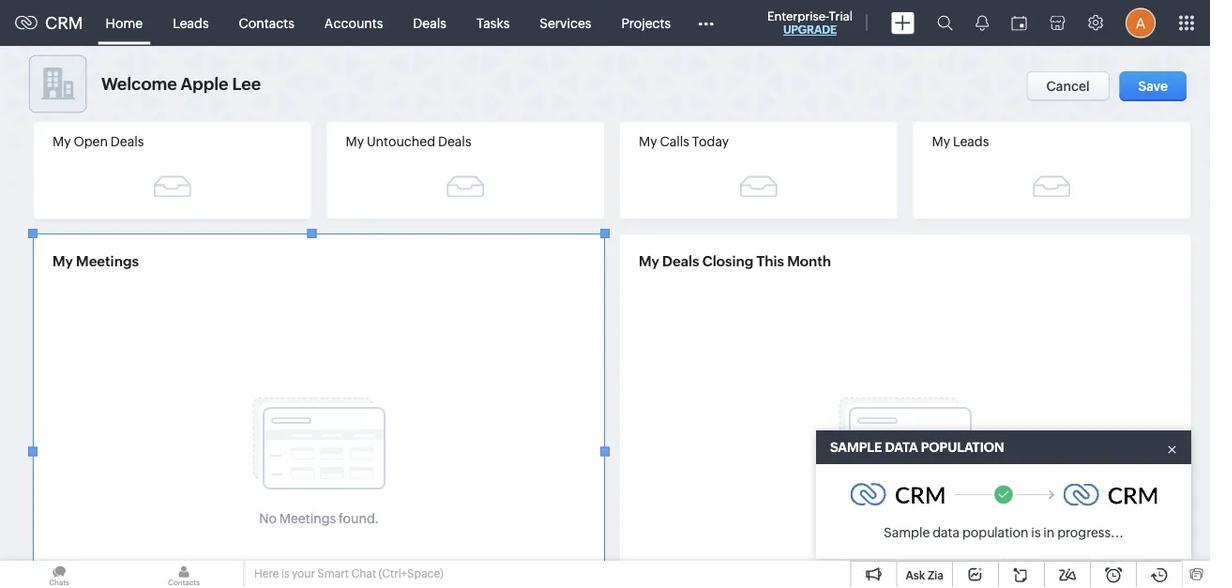 Task type: locate. For each thing, give the bounding box(es) containing it.
0 horizontal spatial is
[[281, 568, 289, 580]]

deals left 'tasks' link
[[413, 15, 446, 30]]

(ctrl+space)
[[379, 568, 443, 580]]

1 vertical spatial sample
[[884, 525, 930, 540]]

home
[[106, 15, 143, 30]]

leads
[[173, 15, 209, 30], [953, 134, 989, 149]]

deals right open on the top of the page
[[110, 134, 144, 149]]

home link
[[91, 0, 158, 45]]

crm image
[[1063, 483, 1157, 506]]

my for my leads
[[932, 134, 950, 149]]

profile element
[[1114, 0, 1167, 45]]

0 horizontal spatial sample
[[830, 440, 882, 455]]

deals link
[[398, 0, 461, 45]]

enterprise-
[[767, 9, 829, 23]]

untouched
[[367, 134, 435, 149]]

deals
[[413, 15, 446, 30], [110, 134, 144, 149], [438, 134, 471, 149], [662, 253, 699, 270]]

profile image
[[1126, 8, 1156, 38]]

my
[[53, 134, 71, 149], [346, 134, 364, 149], [639, 134, 657, 149], [932, 134, 950, 149], [53, 253, 73, 270], [639, 253, 659, 270]]

my open deals
[[53, 134, 144, 149]]

data
[[885, 440, 918, 455]]

apple
[[181, 74, 228, 94]]

0 vertical spatial is
[[1031, 525, 1041, 540]]

0 vertical spatial sample
[[830, 440, 882, 455]]

my for my untouched deals
[[346, 134, 364, 149]]

Other Modules field
[[686, 8, 726, 38]]

today
[[692, 134, 729, 149]]

enterprise-trial upgrade
[[767, 9, 853, 36]]

data
[[933, 525, 960, 540]]

my calls today
[[639, 134, 729, 149]]

welcome
[[101, 74, 177, 94]]

signals image
[[976, 15, 989, 31]]

is left 'your'
[[281, 568, 289, 580]]

sample left "data"
[[830, 440, 882, 455]]

search image
[[937, 15, 953, 31]]

leads link
[[158, 0, 224, 45]]

0 vertical spatial leads
[[173, 15, 209, 30]]

sample data population is in progress...
[[884, 525, 1124, 540]]

is
[[1031, 525, 1041, 540], [281, 568, 289, 580]]

calls
[[660, 134, 689, 149]]

crm
[[45, 13, 83, 33]]

sample
[[830, 440, 882, 455], [884, 525, 930, 540]]

trial
[[829, 9, 853, 23]]

None button
[[1027, 71, 1109, 101], [1120, 71, 1187, 101], [1027, 71, 1109, 101], [1120, 71, 1187, 101]]

my for my open deals
[[53, 134, 71, 149]]

0 horizontal spatial leads
[[173, 15, 209, 30]]

1 horizontal spatial sample
[[884, 525, 930, 540]]

crm link
[[15, 13, 83, 33]]

is left in
[[1031, 525, 1041, 540]]

sample left data
[[884, 525, 930, 540]]

1 vertical spatial leads
[[953, 134, 989, 149]]



Task type: vqa. For each thing, say whether or not it's contained in the screenshot.
left Sample
yes



Task type: describe. For each thing, give the bounding box(es) containing it.
lee
[[232, 74, 261, 94]]

tasks
[[476, 15, 510, 30]]

sample data population
[[830, 440, 1004, 455]]

population
[[921, 440, 1004, 455]]

chats image
[[0, 561, 118, 587]]

in
[[1043, 525, 1055, 540]]

projects
[[621, 15, 671, 30]]

sample for sample data population
[[830, 440, 882, 455]]

contacts link
[[224, 0, 309, 45]]

create menu image
[[891, 12, 915, 34]]

here is your smart chat (ctrl+space)
[[254, 568, 443, 580]]

ask
[[906, 569, 925, 582]]

my leads
[[932, 134, 989, 149]]

my for my meetings
[[53, 253, 73, 270]]

my deals closing this month
[[639, 253, 831, 270]]

services
[[540, 15, 591, 30]]

progress...
[[1057, 525, 1124, 540]]

1 horizontal spatial leads
[[953, 134, 989, 149]]

deals left closing
[[662, 253, 699, 270]]

accounts
[[324, 15, 383, 30]]

smart
[[317, 568, 349, 580]]

signals element
[[964, 0, 1000, 46]]

my for my deals closing this month
[[639, 253, 659, 270]]

month
[[787, 253, 831, 270]]

upgrade
[[783, 23, 837, 36]]

1 vertical spatial is
[[281, 568, 289, 580]]

tasks link
[[461, 0, 525, 45]]

sample for sample data population is in progress...
[[884, 525, 930, 540]]

closing
[[702, 253, 753, 270]]

this
[[757, 253, 784, 270]]

my meetings
[[53, 253, 139, 270]]

here
[[254, 568, 279, 580]]

deals right untouched
[[438, 134, 471, 149]]

contacts
[[239, 15, 294, 30]]

deals inside "link"
[[413, 15, 446, 30]]

my for my calls today
[[639, 134, 657, 149]]

zia
[[928, 569, 944, 582]]

open
[[74, 134, 108, 149]]

my untouched deals
[[346, 134, 471, 149]]

population
[[962, 525, 1029, 540]]

calendar image
[[1011, 15, 1027, 30]]

projects link
[[606, 0, 686, 45]]

services link
[[525, 0, 606, 45]]

your
[[292, 568, 315, 580]]

welcome apple lee
[[101, 74, 261, 94]]

create menu element
[[880, 0, 926, 45]]

ask zia
[[906, 569, 944, 582]]

1 horizontal spatial is
[[1031, 525, 1041, 540]]

contacts image
[[125, 561, 243, 587]]

search element
[[926, 0, 964, 46]]

chat
[[351, 568, 376, 580]]

meetings
[[76, 253, 139, 270]]

accounts link
[[309, 0, 398, 45]]



